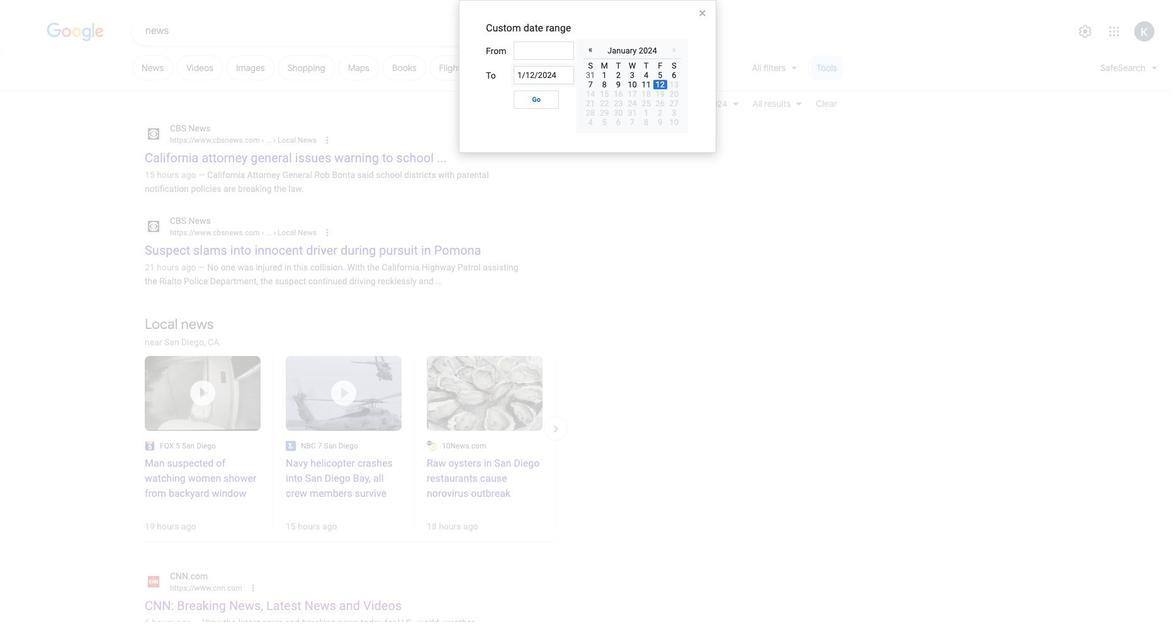 Task type: locate. For each thing, give the bounding box(es) containing it.
11 jan cell
[[639, 80, 653, 89]]

None search field
[[0, 16, 568, 45]]

26 jan cell
[[653, 99, 667, 108]]

None text field
[[514, 42, 574, 60], [170, 227, 317, 238], [514, 42, 574, 60], [170, 227, 317, 238]]

4 jan cell
[[639, 71, 653, 80]]

8 jan cell
[[597, 80, 611, 89]]

13 jan cell
[[667, 80, 681, 89]]

5 column header from the left
[[639, 59, 653, 71]]

7 column header from the left
[[667, 59, 681, 71]]

column header up 12 jan cell
[[653, 59, 667, 71]]

column header up the "11 jan" cell
[[639, 59, 653, 71]]

7 jan cell
[[584, 80, 597, 89]]

list
[[142, 356, 1172, 532]]

column header up 10 jan cell
[[625, 59, 639, 71]]

16 jan cell
[[611, 89, 625, 99]]

column header up 9 jan cell
[[611, 59, 625, 71]]

None text field
[[514, 66, 574, 84], [170, 135, 317, 146], [260, 136, 317, 145], [260, 228, 317, 237], [170, 583, 242, 594], [514, 66, 574, 84], [170, 135, 317, 146], [260, 136, 317, 145], [260, 228, 317, 237], [170, 583, 242, 594]]

column header up the 13 jan cell
[[667, 59, 681, 71]]

column header up 8 jan "cell"
[[597, 59, 611, 71]]

1 jan cell
[[597, 71, 611, 80]]

search by voice image
[[492, 23, 507, 38]]

google image
[[47, 23, 104, 42]]

grid
[[584, 59, 681, 127]]

4 column header from the left
[[625, 59, 639, 71]]

2 jan cell
[[611, 71, 625, 80]]

column header
[[584, 59, 597, 71], [597, 59, 611, 71], [611, 59, 625, 71], [625, 59, 639, 71], [639, 59, 653, 71], [653, 59, 667, 71], [667, 59, 681, 71]]

12 jan cell
[[653, 80, 667, 89]]

heading
[[486, 22, 571, 34], [145, 456, 261, 501], [286, 456, 402, 501], [427, 456, 543, 501]]

row
[[584, 42, 681, 59]]

6 column header from the left
[[653, 59, 667, 71]]

10 feb cell
[[667, 118, 681, 127]]

dialog
[[459, 0, 716, 153]]

column header up 7 jan cell
[[584, 59, 597, 71]]

20 jan cell
[[667, 89, 681, 99]]



Task type: describe. For each thing, give the bounding box(es) containing it.
4 feb cell
[[584, 118, 597, 127]]

18 jan cell
[[639, 89, 653, 99]]

1 column header from the left
[[584, 59, 597, 71]]

5 jan cell
[[653, 71, 667, 80]]

31 dec cell
[[584, 71, 597, 80]]

25 jan cell
[[639, 99, 653, 108]]

search by image image
[[517, 23, 532, 38]]

27 jan cell
[[667, 99, 681, 108]]

1 feb cell
[[639, 108, 653, 118]]

14 jan cell
[[584, 89, 597, 99]]

19 jan cell
[[653, 89, 667, 99]]

15 jan cell
[[597, 89, 611, 99]]

6 jan cell
[[667, 71, 681, 80]]

30 jan cell
[[611, 108, 625, 118]]

9 jan cell
[[611, 80, 625, 89]]

7 feb cell
[[625, 118, 639, 127]]

6 feb cell
[[611, 118, 625, 127]]

2 feb cell
[[653, 108, 667, 118]]

2 column header from the left
[[597, 59, 611, 71]]

3 feb cell
[[667, 108, 681, 118]]

5 feb cell
[[597, 118, 611, 127]]

22 jan cell
[[597, 99, 611, 108]]

10 jan cell
[[625, 80, 639, 89]]

9 feb cell
[[653, 118, 667, 127]]

3 column header from the left
[[611, 59, 625, 71]]

3 jan cell
[[625, 71, 639, 80]]

29 jan cell
[[597, 108, 611, 118]]

8 feb cell
[[639, 118, 653, 127]]

17 jan cell
[[625, 89, 639, 99]]

28 jan cell
[[584, 108, 597, 118]]

24 jan cell
[[625, 99, 639, 108]]

23 jan cell
[[611, 99, 625, 108]]

31 jan cell
[[625, 108, 639, 118]]

21 jan cell
[[584, 99, 597, 108]]



Task type: vqa. For each thing, say whether or not it's contained in the screenshot.
5th column header from right
yes



